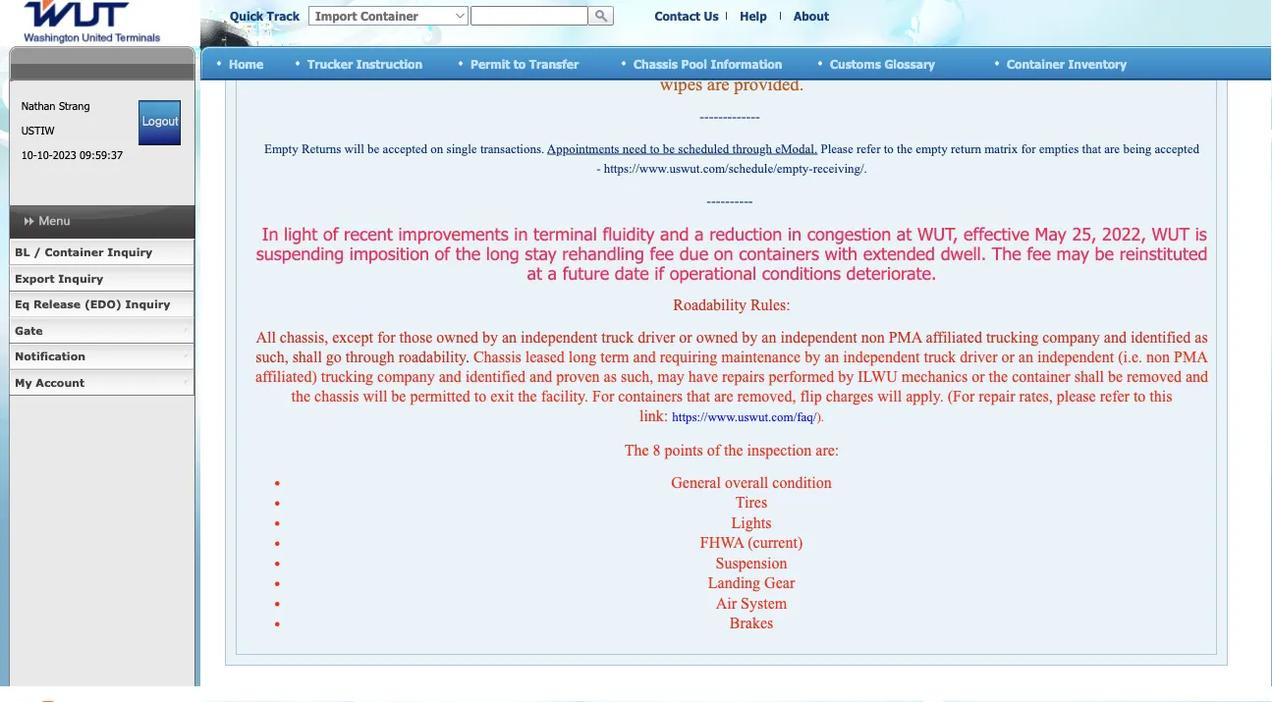 Task type: locate. For each thing, give the bounding box(es) containing it.
inquiry right (edo)
[[125, 298, 170, 311]]

glossary
[[885, 56, 936, 71]]

strang
[[59, 99, 90, 113]]

export inquiry link
[[9, 266, 195, 292]]

container
[[1007, 56, 1065, 71], [45, 246, 104, 259]]

pool
[[682, 56, 707, 71]]

container left inventory
[[1007, 56, 1065, 71]]

gate
[[15, 324, 43, 337]]

0 horizontal spatial container
[[45, 246, 104, 259]]

inquiry up export inquiry link
[[107, 246, 152, 259]]

to
[[514, 56, 526, 71]]

10-
[[21, 148, 37, 162], [37, 148, 53, 162]]

09:59:37
[[80, 148, 123, 162]]

help
[[740, 9, 767, 23]]

permit to transfer
[[471, 56, 579, 71]]

contact us
[[655, 9, 719, 23]]

2 vertical spatial inquiry
[[125, 298, 170, 311]]

permit
[[471, 56, 510, 71]]

inquiry
[[107, 246, 152, 259], [58, 272, 103, 285], [125, 298, 170, 311]]

(edo)
[[84, 298, 122, 311]]

1 horizontal spatial container
[[1007, 56, 1065, 71]]

quick
[[230, 9, 263, 23]]

0 vertical spatial inquiry
[[107, 246, 152, 259]]

container up export inquiry
[[45, 246, 104, 259]]

inquiry down bl / container inquiry
[[58, 272, 103, 285]]

None text field
[[471, 6, 589, 26]]

10-10-2023 09:59:37
[[21, 148, 123, 162]]

2023
[[53, 148, 76, 162]]

inventory
[[1069, 56, 1127, 71]]

chassis
[[634, 56, 678, 71]]

gate link
[[9, 318, 195, 344]]

my account link
[[9, 370, 195, 396]]

chassis pool information
[[634, 56, 783, 71]]

login image
[[139, 100, 181, 145]]

1 10- from the left
[[21, 148, 37, 162]]

home
[[229, 56, 264, 71]]

contact
[[655, 9, 701, 23]]

inquiry for container
[[107, 246, 152, 259]]

1 vertical spatial inquiry
[[58, 272, 103, 285]]

us
[[704, 9, 719, 23]]

nathan
[[21, 99, 55, 113]]

/
[[34, 246, 41, 259]]



Task type: describe. For each thing, give the bounding box(es) containing it.
account
[[36, 376, 85, 389]]

eq release (edo) inquiry link
[[9, 292, 195, 318]]

instruction
[[356, 56, 423, 71]]

information
[[711, 56, 783, 71]]

trucker
[[308, 56, 353, 71]]

export
[[15, 272, 55, 285]]

quick track
[[230, 9, 300, 23]]

inquiry for (edo)
[[125, 298, 170, 311]]

0 vertical spatial container
[[1007, 56, 1065, 71]]

customs
[[830, 56, 881, 71]]

customs glossary
[[830, 56, 936, 71]]

release
[[33, 298, 81, 311]]

export inquiry
[[15, 272, 103, 285]]

bl / container inquiry link
[[9, 240, 195, 266]]

transfer
[[529, 56, 579, 71]]

2 10- from the left
[[37, 148, 53, 162]]

bl / container inquiry
[[15, 246, 152, 259]]

my account
[[15, 376, 85, 389]]

about
[[794, 9, 829, 23]]

contact us link
[[655, 9, 719, 23]]

bl
[[15, 246, 30, 259]]

notification
[[15, 350, 86, 363]]

eq
[[15, 298, 30, 311]]

ustiw
[[21, 124, 54, 137]]

my
[[15, 376, 32, 389]]

track
[[267, 9, 300, 23]]

nathan strang
[[21, 99, 90, 113]]

1 vertical spatial container
[[45, 246, 104, 259]]

help link
[[740, 9, 767, 23]]

container inventory
[[1007, 56, 1127, 71]]

notification link
[[9, 344, 195, 370]]

eq release (edo) inquiry
[[15, 298, 170, 311]]

about link
[[794, 9, 829, 23]]

trucker instruction
[[308, 56, 423, 71]]



Task type: vqa. For each thing, say whether or not it's contained in the screenshot.
/
yes



